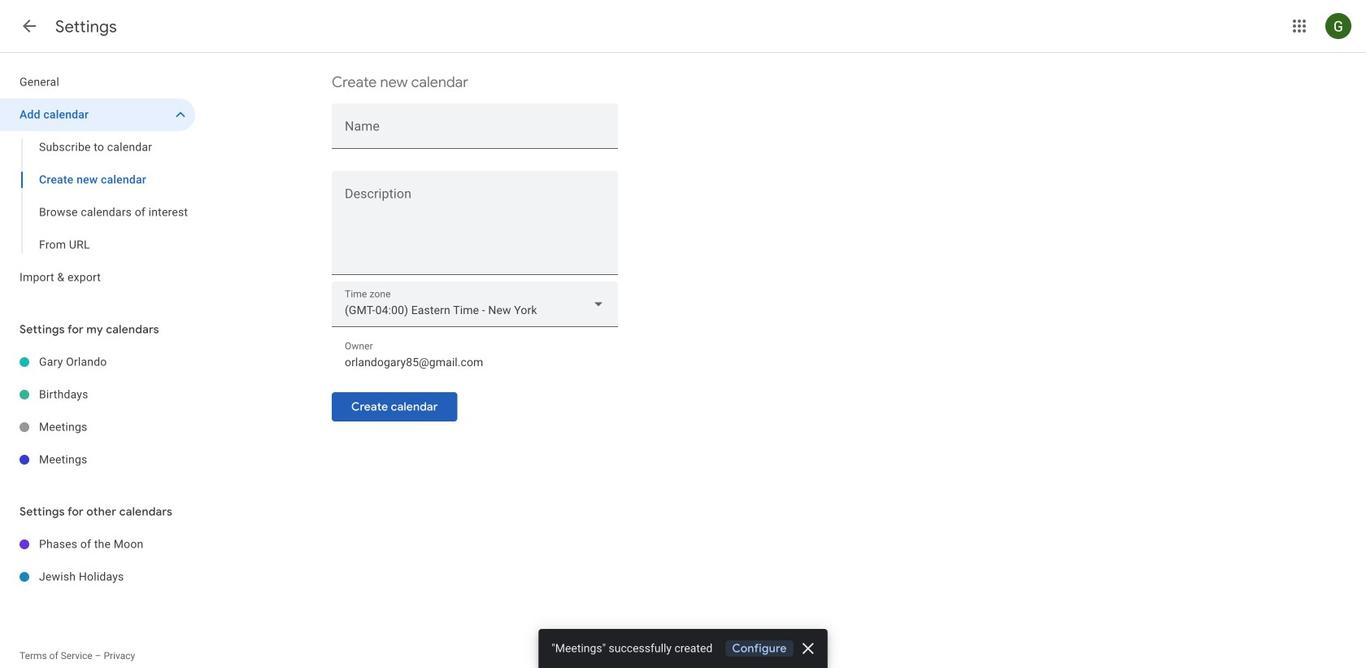 Task type: vqa. For each thing, say whether or not it's contained in the screenshot.
2nd "tree"
yes



Task type: describe. For each thing, give the bounding box(es) containing it.
1 meetings tree item from the top
[[0, 411, 195, 443]]

3 tree from the top
[[0, 528, 195, 593]]

1 tree from the top
[[0, 66, 195, 294]]

add calendar tree item
[[0, 98, 195, 131]]

jewish holidays tree item
[[0, 561, 195, 593]]

gary orlando tree item
[[0, 346, 195, 378]]

go back image
[[20, 16, 39, 36]]

2 tree from the top
[[0, 346, 195, 476]]



Task type: locate. For each thing, give the bounding box(es) containing it.
group
[[0, 131, 195, 261]]

None text field
[[345, 121, 605, 143], [332, 190, 618, 268], [345, 121, 605, 143], [332, 190, 618, 268]]

tree
[[0, 66, 195, 294], [0, 346, 195, 476], [0, 528, 195, 593]]

2 meetings tree item from the top
[[0, 443, 195, 476]]

meetings tree item down gary orlando tree item
[[0, 411, 195, 443]]

meetings tree item down birthdays tree item
[[0, 443, 195, 476]]

2 vertical spatial tree
[[0, 528, 195, 593]]

phases of the moon tree item
[[0, 528, 195, 561]]

birthdays tree item
[[0, 378, 195, 411]]

None field
[[332, 282, 618, 327]]

1 vertical spatial tree
[[0, 346, 195, 476]]

None text field
[[345, 351, 605, 374]]

meetings tree item
[[0, 411, 195, 443], [0, 443, 195, 476]]

0 vertical spatial tree
[[0, 66, 195, 294]]

heading
[[55, 16, 117, 37]]



